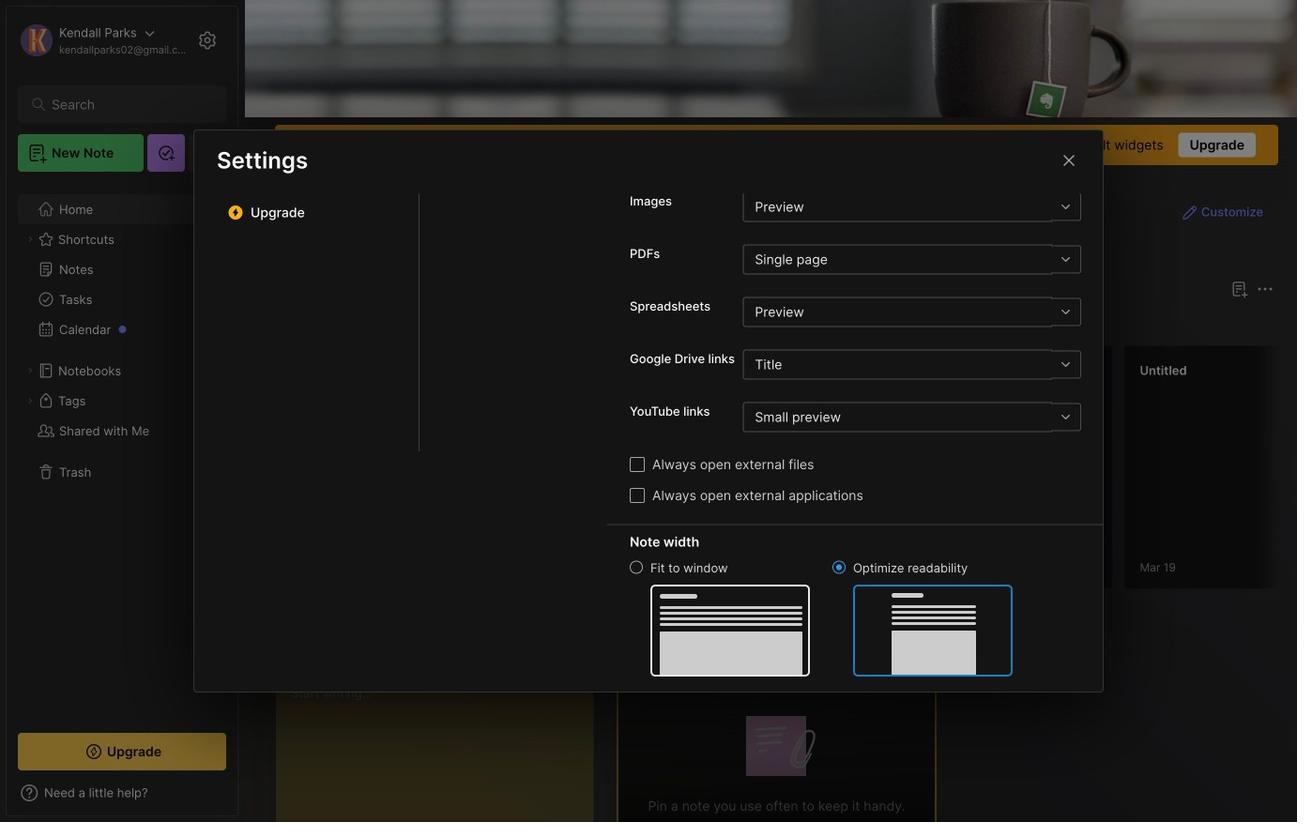 Task type: locate. For each thing, give the bounding box(es) containing it.
1 tab from the left
[[621, 312, 676, 334]]

close image
[[1058, 149, 1081, 172]]

expand notebooks image
[[24, 365, 36, 377]]

Choose default view option for Images field
[[743, 192, 1082, 222]]

tab
[[621, 312, 676, 334], [684, 312, 760, 334]]

tree
[[7, 183, 238, 716]]

main element
[[0, 0, 244, 823]]

2 tab from the left
[[684, 312, 760, 334]]

1 horizontal spatial tab
[[684, 312, 760, 334]]

None checkbox
[[630, 457, 645, 472]]

None radio
[[630, 561, 643, 574], [833, 561, 846, 574], [630, 561, 643, 574], [833, 561, 846, 574]]

1 horizontal spatial tab list
[[621, 312, 1271, 334]]

None search field
[[52, 93, 201, 115]]

row group
[[617, 346, 1298, 601]]

option group
[[630, 559, 1013, 677]]

None checkbox
[[630, 488, 645, 503]]

tab list
[[420, 0, 607, 452], [621, 312, 1271, 334]]

Choose default view option for YouTube links field
[[743, 402, 1081, 432]]

0 horizontal spatial tab
[[621, 312, 676, 334]]

settings image
[[196, 29, 219, 52]]



Task type: vqa. For each thing, say whether or not it's contained in the screenshot.
the top Remember
no



Task type: describe. For each thing, give the bounding box(es) containing it.
tree inside main element
[[7, 183, 238, 716]]

Start writing… text field
[[291, 669, 593, 823]]

Search text field
[[52, 96, 201, 114]]

Choose default view option for PDFs field
[[743, 245, 1082, 275]]

Choose default view option for Spreadsheets field
[[743, 297, 1082, 327]]

expand tags image
[[24, 395, 36, 407]]

0 horizontal spatial tab list
[[420, 0, 607, 452]]

Choose default view option for Google Drive links field
[[743, 350, 1081, 380]]

none search field inside main element
[[52, 93, 201, 115]]



